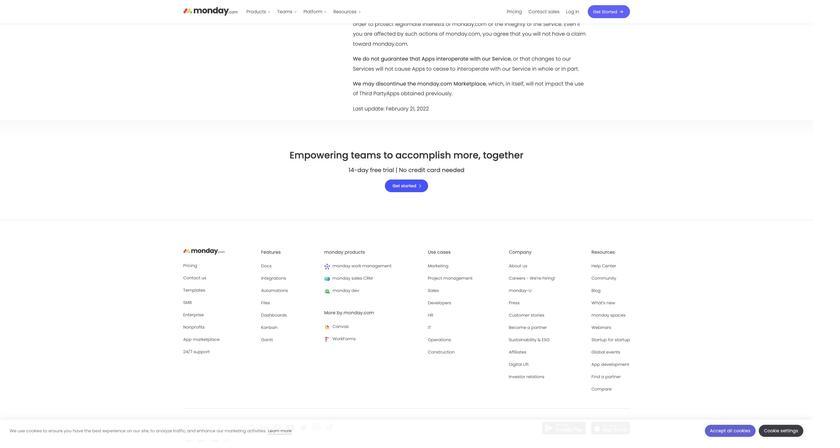 Task type: describe. For each thing, give the bounding box(es) containing it.
support
[[194, 349, 210, 355]]

monday.com up previously.
[[417, 80, 452, 88]]

24/7 support
[[183, 349, 210, 355]]

agreements
[[494, 11, 526, 18]]

ensure
[[48, 428, 63, 434]]

2022
[[417, 105, 429, 113]]

gantt
[[261, 337, 273, 344]]

of right integrity
[[527, 20, 532, 28]]

you down integrity
[[522, 30, 532, 38]]

monday spaces
[[592, 313, 626, 319]]

the inside , which, in itself, will not impact the use of third partyapps obtained previously.
[[565, 80, 573, 88]]

that inside in case a third party breaches its agreements with monday.com or in order to protect legitimate interests of monday.com or the integrity of the service. even if you are affected by such actions of monday.com, you agree that you will not have a claim toward monday.com.
[[510, 30, 521, 38]]

monday.com down the breaches
[[452, 20, 487, 28]]

iso image
[[196, 441, 207, 443]]

changes
[[532, 55, 554, 63]]

resources link
[[330, 6, 364, 17]]

to up trial
[[384, 149, 393, 162]]

third inside , which, in itself, will not impact the use of third partyapps obtained previously.
[[359, 90, 372, 98]]

about us link
[[509, 263, 586, 270]]

monday.com up service.
[[539, 11, 574, 18]]

or right log
[[575, 11, 580, 18]]

use inside dialog
[[18, 428, 25, 434]]

whole
[[538, 65, 553, 73]]

monday for monday work management
[[333, 263, 350, 270]]

monday for monday spaces
[[592, 313, 609, 319]]

itself,
[[512, 80, 524, 88]]

monday work management
[[333, 263, 392, 270]]

not inside , or that changes to our services will not cause apps to cease to interoperate with our service in whole or in part.
[[385, 65, 393, 73]]

app marketplace
[[183, 337, 220, 343]]

that up cause
[[410, 55, 420, 63]]

third inside in case a third party breaches its agreements with monday.com or in order to protect legitimate interests of monday.com or the integrity of the service. even if you are affected by such actions of monday.com, you agree that you will not have a claim toward monday.com.
[[433, 11, 445, 18]]

crm icon footer image
[[324, 277, 330, 282]]

center
[[602, 263, 616, 270]]

in right log in
[[582, 11, 586, 18]]

canvas link
[[324, 324, 423, 331]]

if
[[577, 20, 580, 28]]

find a partner link
[[592, 374, 630, 381]]

docs
[[261, 263, 272, 270]]

monday.com logo image
[[183, 4, 238, 18]]

main element
[[243, 0, 630, 23]]

log in link
[[563, 6, 583, 17]]

monday for monday sales crm
[[333, 276, 350, 282]]

find a partner
[[592, 374, 621, 381]]

the up obtained
[[408, 80, 416, 88]]

project management
[[428, 276, 473, 282]]

contact sales link
[[525, 6, 563, 17]]

us for about us
[[523, 263, 527, 270]]

24/7
[[183, 349, 192, 355]]

analyze
[[156, 428, 172, 434]]

operations
[[428, 337, 451, 344]]

we're
[[530, 276, 541, 282]]

help center
[[592, 263, 616, 270]]

pricing link for contact us
[[183, 263, 256, 270]]

or up itself,
[[513, 55, 518, 63]]

-
[[527, 276, 529, 282]]

of down party
[[446, 20, 451, 28]]

service inside , or that changes to our services will not cause apps to cease to interoperate with our service in whole or in part.
[[512, 65, 531, 73]]

interoperate inside , or that changes to our services will not cause apps to cease to interoperate with our service in whole or in part.
[[457, 65, 489, 73]]

global events
[[592, 350, 620, 356]]

impact
[[545, 80, 564, 88]]

investor
[[509, 374, 525, 381]]

smb link
[[183, 300, 256, 307]]

workforms
[[333, 336, 356, 343]]

monday spaces link
[[592, 312, 630, 319]]

files
[[261, 300, 270, 307]]

more by monday.com
[[324, 310, 374, 317]]

webinars
[[592, 325, 611, 331]]

monday dev
[[333, 288, 359, 294]]

help center link
[[592, 263, 630, 270]]

to down we do not guarantee that apps interoperate with our service
[[426, 65, 432, 73]]

in inside , which, in itself, will not impact the use of third partyapps obtained previously.
[[506, 80, 510, 88]]

or inside monday.com may remove apps from the monday.com marketplace or block the functionality of apps
[[532, 1, 537, 8]]

global events link
[[592, 349, 630, 357]]

or down the its
[[488, 20, 493, 28]]

to inside in case a third party breaches its agreements with monday.com or in order to protect legitimate interests of monday.com or the integrity of the service. even if you are affected by such actions of monday.com, you agree that you will not have a claim toward monday.com.
[[368, 20, 373, 28]]

cookie
[[764, 428, 779, 435]]

esg
[[542, 337, 550, 344]]

monday.com up canvas link
[[344, 310, 374, 317]]

contact us link
[[183, 275, 256, 282]]

automations link
[[261, 288, 319, 295]]

startup for startup link
[[592, 337, 630, 344]]

dashboards
[[261, 313, 287, 319]]

may for monday.com
[[389, 1, 401, 8]]

14-
[[349, 166, 357, 174]]

enterprise link
[[183, 312, 256, 319]]

&
[[538, 337, 541, 344]]

integrations link
[[261, 275, 319, 282]]

canvas icon footer image
[[324, 325, 330, 331]]

press
[[509, 300, 520, 307]]

dev
[[352, 288, 359, 294]]

what's new
[[592, 300, 615, 307]]

smb
[[183, 300, 192, 306]]

accomplish
[[396, 149, 451, 162]]

legitimate
[[395, 20, 421, 28]]

gdpr image
[[183, 441, 194, 443]]

to left ensure
[[43, 428, 47, 434]]

cause
[[395, 65, 411, 73]]

guarantee
[[381, 55, 408, 63]]

monday-u link
[[509, 288, 586, 295]]

in left part.
[[561, 65, 566, 73]]

pricing link for contact sales
[[504, 6, 525, 17]]

it link
[[428, 325, 504, 332]]

we for , which, in itself, will not impact the use of third partyapps obtained previously.
[[353, 80, 361, 88]]

it operations
[[428, 325, 451, 344]]

will inside in case a third party breaches its agreements with monday.com or in order to protect legitimate interests of monday.com or the integrity of the service. even if you are affected by such actions of monday.com, you agree that you will not have a claim toward monday.com.
[[533, 30, 541, 38]]

you down order
[[353, 30, 362, 38]]

contact us
[[183, 275, 206, 281]]

startup
[[592, 337, 607, 344]]

partyapps
[[373, 90, 399, 98]]

careers
[[509, 276, 525, 282]]

project
[[428, 276, 442, 282]]

sustainability
[[509, 337, 537, 344]]

, for we may discontinue the monday.com marketplace
[[486, 80, 487, 88]]

part.
[[567, 65, 579, 73]]

last update: february 21, 2022
[[353, 105, 429, 113]]

kanban
[[261, 325, 277, 331]]

have inside in case a third party breaches its agreements with monday.com or in order to protect legitimate interests of monday.com or the integrity of the service. even if you are affected by such actions of monday.com, you agree that you will not have a claim toward monday.com.
[[552, 30, 565, 38]]

get started
[[593, 9, 617, 15]]

sustainability & esg
[[509, 337, 550, 344]]

order
[[353, 20, 367, 28]]

, which, in itself, will not impact the use of third partyapps obtained previously.
[[353, 80, 584, 98]]

enhance
[[197, 428, 215, 434]]

management inside project management link
[[443, 276, 473, 282]]

become
[[509, 325, 526, 331]]

cease
[[433, 65, 449, 73]]

monday work management link
[[324, 263, 423, 270]]

0 horizontal spatial by
[[337, 310, 342, 317]]

in left case
[[408, 11, 412, 18]]

use cases
[[428, 249, 451, 256]]

the right block
[[554, 1, 562, 8]]

cookie settings button
[[759, 426, 803, 438]]

functionality
[[353, 11, 385, 18]]

project management link
[[428, 275, 504, 282]]

we inside dialog
[[10, 428, 16, 434]]

on
[[127, 428, 132, 434]]

contact for contact sales
[[529, 8, 547, 15]]

apps left the from
[[424, 1, 437, 8]]

a right case
[[428, 11, 431, 18]]

download the monday android app from google play image
[[542, 422, 586, 435]]



Task type: vqa. For each thing, say whether or not it's contained in the screenshot.
the monday inside the Monday Work Management link
no



Task type: locate. For each thing, give the bounding box(es) containing it.
may down "services"
[[363, 80, 374, 88]]

in right log
[[575, 8, 579, 15]]

to
[[368, 20, 373, 28], [556, 55, 561, 63], [426, 65, 432, 73], [450, 65, 456, 73], [384, 149, 393, 162], [43, 428, 47, 434], [150, 428, 155, 434]]

the up party
[[452, 1, 461, 8]]

resources inside resources link
[[333, 8, 357, 15]]

you inside dialog
[[64, 428, 72, 434]]

that down integrity
[[510, 30, 521, 38]]

contact down block
[[529, 8, 547, 15]]

monday inside monday spaces 'link'
[[592, 313, 609, 319]]

started
[[602, 9, 617, 15]]

0 vertical spatial partner
[[531, 325, 547, 331]]

third up interests
[[433, 11, 445, 18]]

or left block
[[532, 1, 537, 8]]

dialog containing we use cookies to ensure you have the best experience on our site, to analyze traffic, and enhance our marketing activities.
[[0, 420, 813, 443]]

hiring!
[[543, 276, 555, 282]]

, left changes
[[511, 55, 512, 63]]

soc image
[[209, 441, 220, 443]]

resources up order
[[333, 8, 357, 15]]

to right 'site,'
[[150, 428, 155, 434]]

partner down "app development" link
[[605, 374, 621, 381]]

service
[[492, 55, 511, 63], [512, 65, 531, 73]]

not inside in case a third party breaches its agreements with monday.com or in order to protect legitimate interests of monday.com or the integrity of the service. even if you are affected by such actions of monday.com, you agree that you will not have a claim toward monday.com.
[[542, 30, 551, 38]]

developers link
[[428, 300, 504, 307]]

management inside monday work management link
[[362, 263, 392, 270]]

list
[[243, 0, 364, 23]]

1 horizontal spatial partner
[[605, 374, 621, 381]]

app for app development
[[592, 362, 600, 368]]

monday logo image
[[183, 246, 225, 257]]

you left "agree"
[[483, 30, 492, 38]]

0 vertical spatial interoperate
[[436, 55, 469, 63]]

dialog
[[0, 420, 813, 443]]

party
[[446, 11, 459, 18]]

marketing
[[225, 428, 246, 434]]

the down contact sales "link"
[[533, 20, 542, 28]]

app inside app marketplace link
[[183, 337, 192, 343]]

monday for monday products
[[324, 249, 343, 256]]

pricing up integrity
[[507, 8, 522, 15]]

0 horizontal spatial contact
[[183, 275, 200, 281]]

not right "do"
[[371, 55, 379, 63]]

management up monday sales crm link
[[362, 263, 392, 270]]

0 vertical spatial marketplace
[[498, 1, 531, 8]]

2 vertical spatial we
[[10, 428, 16, 434]]

0 vertical spatial pricing
[[507, 8, 522, 15]]

resources up help center
[[592, 249, 615, 256]]

service down "agree"
[[492, 55, 511, 63]]

apps up cease
[[422, 55, 435, 63]]

partner for become a partner
[[531, 325, 547, 331]]

0 horizontal spatial partner
[[531, 325, 547, 331]]

2 vertical spatial will
[[526, 80, 534, 88]]

us for contact us
[[201, 275, 206, 281]]

may inside monday.com may remove apps from the monday.com marketplace or block the functionality of apps
[[389, 1, 401, 8]]

0 horizontal spatial resources
[[333, 8, 357, 15]]

monday inside monday dev link
[[333, 288, 350, 294]]

1 horizontal spatial contact
[[529, 8, 547, 15]]

monday.com.
[[373, 40, 408, 48]]

in left whole
[[532, 65, 537, 73]]

with inside , or that changes to our services will not cause apps to cease to interoperate with our service in whole or in part.
[[490, 65, 501, 73]]

nonprofits
[[183, 325, 205, 331]]

contact up the templates
[[183, 275, 200, 281]]

empowering teams to accomplish more, together
[[290, 149, 524, 162]]

sales down block
[[548, 8, 560, 15]]

will inside , which, in itself, will not impact the use of third partyapps obtained previously.
[[526, 80, 534, 88]]

cookies right all
[[734, 428, 751, 435]]

a down even on the top of page
[[566, 30, 570, 38]]

experience
[[103, 428, 126, 434]]

0 vertical spatial service
[[492, 55, 511, 63]]

may
[[389, 1, 401, 8], [363, 80, 374, 88]]

1 vertical spatial ,
[[486, 80, 487, 88]]

of up protect
[[387, 11, 392, 18]]

1 vertical spatial sales
[[352, 276, 362, 282]]

have inside dialog
[[73, 428, 83, 434]]

1 vertical spatial get
[[393, 183, 400, 189]]

1 vertical spatial have
[[73, 428, 83, 434]]

sales inside "link"
[[548, 8, 560, 15]]

become a partner link
[[509, 325, 586, 332]]

1 horizontal spatial with
[[490, 65, 501, 73]]

1 vertical spatial pricing
[[183, 263, 197, 269]]

get left started
[[593, 9, 601, 15]]

learn more link
[[268, 428, 292, 435]]

such
[[405, 30, 417, 38]]

sales
[[548, 8, 560, 15], [352, 276, 362, 282]]

1 vertical spatial resources
[[592, 249, 615, 256]]

app development link
[[592, 362, 630, 369]]

have down service.
[[552, 30, 565, 38]]

1 vertical spatial third
[[359, 90, 372, 98]]

kanban link
[[261, 325, 319, 332]]

1 vertical spatial we
[[353, 80, 361, 88]]

interoperate up cease
[[436, 55, 469, 63]]

pricing up "contact us"
[[183, 263, 197, 269]]

0 vertical spatial third
[[433, 11, 445, 18]]

we for , or that changes to our services will not cause apps to cease to interoperate with our service in whole or in part.
[[353, 55, 361, 63]]

gantt link
[[261, 337, 319, 344]]

hipaa image
[[222, 441, 235, 443]]

cookies inside accept all cookies button
[[734, 428, 751, 435]]

1 horizontal spatial ,
[[511, 55, 512, 63]]

monday sales crm link
[[324, 275, 423, 282]]

get
[[593, 9, 601, 15], [393, 183, 400, 189]]

of
[[387, 11, 392, 18], [446, 20, 451, 28], [527, 20, 532, 28], [439, 30, 444, 38], [353, 90, 358, 98]]

a
[[428, 11, 431, 18], [566, 30, 570, 38], [527, 325, 530, 331], [601, 374, 604, 381]]

1 horizontal spatial third
[[433, 11, 445, 18]]

best
[[92, 428, 101, 434]]

contact sales
[[529, 8, 560, 15]]

update:
[[365, 105, 384, 113]]

credit
[[408, 166, 425, 174]]

get inside "main content"
[[393, 183, 400, 189]]

management
[[362, 263, 392, 270], [443, 276, 473, 282]]

contact for contact us
[[183, 275, 200, 281]]

third up last
[[359, 90, 372, 98]]

monday up webinars on the right bottom of the page
[[592, 313, 609, 319]]

workforms icon footer image
[[324, 337, 330, 343]]

trial
[[383, 166, 394, 174]]

0 vertical spatial management
[[362, 263, 392, 270]]

more,
[[454, 149, 481, 162]]

0 vertical spatial we
[[353, 55, 361, 63]]

construction
[[428, 350, 455, 356]]

monday up monday dev
[[333, 276, 350, 282]]

may left remove
[[389, 1, 401, 8]]

1 horizontal spatial app
[[592, 362, 600, 368]]

crm
[[363, 276, 373, 282]]

use inside , which, in itself, will not impact the use of third partyapps obtained previously.
[[575, 80, 584, 88]]

app up the find
[[592, 362, 600, 368]]

sales left crm
[[352, 276, 362, 282]]

1 vertical spatial service
[[512, 65, 531, 73]]

, for we do not guarantee that apps interoperate with our service
[[511, 55, 512, 63]]

the left the best on the left bottom of the page
[[84, 428, 91, 434]]

that inside , or that changes to our services will not cause apps to cease to interoperate with our service in whole or in part.
[[520, 55, 530, 63]]

21,
[[410, 105, 415, 113]]

1 vertical spatial may
[[363, 80, 374, 88]]

0 vertical spatial ,
[[511, 55, 512, 63]]

not down guarantee
[[385, 65, 393, 73]]

service.
[[543, 20, 563, 28]]

marketplace inside monday.com may remove apps from the monday.com marketplace or block the functionality of apps
[[498, 1, 531, 8]]

us up the templates
[[201, 275, 206, 281]]

with right agreements
[[527, 11, 538, 18]]

will right itself,
[[526, 80, 534, 88]]

the up "agree"
[[495, 20, 503, 28]]

a right the find
[[601, 374, 604, 381]]

0 horizontal spatial marketplace
[[454, 80, 486, 88]]

1 vertical spatial interoperate
[[457, 65, 489, 73]]

pricing inside main element
[[507, 8, 522, 15]]

monday inside monday work management link
[[333, 263, 350, 270]]

0 horizontal spatial use
[[18, 428, 25, 434]]

0 horizontal spatial sales
[[352, 276, 362, 282]]

1 vertical spatial pricing link
[[183, 263, 256, 270]]

1 horizontal spatial marketplace
[[498, 1, 531, 8]]

1 vertical spatial management
[[443, 276, 473, 282]]

0 horizontal spatial pricing link
[[183, 263, 256, 270]]

learn
[[268, 428, 279, 434]]

nonprofits link
[[183, 324, 256, 331]]

apps
[[424, 1, 437, 8], [393, 11, 406, 18], [422, 55, 435, 63], [412, 65, 425, 73]]

of up last
[[353, 90, 358, 98]]

have left the best on the left bottom of the page
[[73, 428, 83, 434]]

of inside monday.com may remove apps from the monday.com marketplace or block the functionality of apps
[[387, 11, 392, 18]]

pricing for contact sales
[[507, 8, 522, 15]]

get started
[[393, 183, 416, 189]]

, inside , or that changes to our services will not cause apps to cease to interoperate with our service in whole or in part.
[[511, 55, 512, 63]]

by right more on the bottom of page
[[337, 310, 342, 317]]

monday for monday dev
[[333, 288, 350, 294]]

list containing products
[[243, 0, 364, 23]]

0 horizontal spatial service
[[492, 55, 511, 63]]

not left impact
[[535, 80, 544, 88]]

in case a third party breaches its agreements with monday.com or in order to protect legitimate interests of monday.com or the integrity of the service. even if you are affected by such actions of monday.com, you agree that you will not have a claim toward monday.com.
[[353, 11, 586, 48]]

pricing link up integrity
[[504, 6, 525, 17]]

in inside "link"
[[575, 8, 579, 15]]

1 horizontal spatial get
[[593, 9, 601, 15]]

2 horizontal spatial with
[[527, 11, 538, 18]]

we use cookies to ensure you have the best experience on our site, to analyze traffic, and enhance our marketing activities. learn more
[[10, 428, 292, 434]]

with inside in case a third party breaches its agreements with monday.com or in order to protect legitimate interests of monday.com or the integrity of the service. even if you are affected by such actions of monday.com, you agree that you will not have a claim toward monday.com.
[[527, 11, 538, 18]]

app up 24/7 on the left bottom of the page
[[183, 337, 192, 343]]

may for we
[[363, 80, 374, 88]]

not inside , which, in itself, will not impact the use of third partyapps obtained previously.
[[535, 80, 544, 88]]

with down monday.com, at the top of the page
[[470, 55, 481, 63]]

will right "services"
[[376, 65, 383, 73]]

will inside , or that changes to our services will not cause apps to cease to interoperate with our service in whole or in part.
[[376, 65, 383, 73]]

interoperate up , which, in itself, will not impact the use of third partyapps obtained previously.
[[457, 65, 489, 73]]

traffic,
[[173, 428, 186, 434]]

1 horizontal spatial have
[[552, 30, 565, 38]]

cookies left ensure
[[26, 428, 42, 434]]

, inside , which, in itself, will not impact the use of third partyapps obtained previously.
[[486, 80, 487, 88]]

monday.com up functionality
[[353, 1, 388, 8]]

0 vertical spatial by
[[397, 30, 404, 38]]

1 horizontal spatial by
[[397, 30, 404, 38]]

0 horizontal spatial pricing
[[183, 263, 197, 269]]

, left which,
[[486, 80, 487, 88]]

get for get started
[[393, 183, 400, 189]]

sustainability & esg link
[[509, 337, 586, 344]]

templates link
[[183, 287, 256, 294]]

0 horizontal spatial cookies
[[26, 428, 42, 434]]

contact inside "link"
[[529, 8, 547, 15]]

remove
[[402, 1, 422, 8]]

app inside "app development" link
[[592, 362, 600, 368]]

about
[[509, 263, 521, 270]]

to down functionality
[[368, 20, 373, 28]]

1 vertical spatial app
[[592, 362, 600, 368]]

1 horizontal spatial cookies
[[734, 428, 751, 435]]

with up which,
[[490, 65, 501, 73]]

monday left dev
[[333, 288, 350, 294]]

0 horizontal spatial with
[[470, 55, 481, 63]]

empowering teams to accomplish more, together main content
[[0, 0, 813, 220]]

app for app marketplace
[[183, 337, 192, 343]]

obtained
[[401, 90, 424, 98]]

developers
[[428, 300, 451, 307]]

0 horizontal spatial us
[[201, 275, 206, 281]]

0 horizontal spatial may
[[363, 80, 374, 88]]

contact
[[529, 8, 547, 15], [183, 275, 200, 281]]

use
[[575, 80, 584, 88], [18, 428, 25, 434]]

in left itself,
[[506, 80, 510, 88]]

marketing link
[[428, 263, 504, 270]]

templates
[[183, 288, 205, 294]]

blog link
[[592, 288, 630, 295]]

0 vertical spatial pricing link
[[504, 6, 525, 17]]

claim
[[571, 30, 586, 38]]

new
[[607, 300, 615, 307]]

2 vertical spatial with
[[490, 65, 501, 73]]

0 horizontal spatial third
[[359, 90, 372, 98]]

1 vertical spatial us
[[201, 275, 206, 281]]

monday down monday products
[[333, 263, 350, 270]]

partner for find a partner
[[605, 374, 621, 381]]

0 vertical spatial contact
[[529, 8, 547, 15]]

0 horizontal spatial app
[[183, 337, 192, 343]]

1 horizontal spatial us
[[523, 263, 527, 270]]

1 horizontal spatial sales
[[548, 8, 560, 15]]

startup for startup
[[592, 337, 630, 344]]

monday.com up the breaches
[[462, 1, 497, 8]]

not down service.
[[542, 30, 551, 38]]

integrity
[[505, 20, 525, 28]]

get left the started at the top of page
[[393, 183, 400, 189]]

get for get started
[[593, 9, 601, 15]]

cases
[[437, 249, 451, 256]]

1 horizontal spatial use
[[575, 80, 584, 88]]

0 horizontal spatial management
[[362, 263, 392, 270]]

service up itself,
[[512, 65, 531, 73]]

global
[[592, 350, 605, 356]]

marketing
[[428, 263, 448, 270]]

compare link
[[592, 386, 630, 394]]

we
[[353, 55, 361, 63], [353, 80, 361, 88], [10, 428, 16, 434]]

sales for monday
[[352, 276, 362, 282]]

we may discontinue the monday.com marketplace
[[353, 80, 486, 88]]

of inside , which, in itself, will not impact the use of third partyapps obtained previously.
[[353, 90, 358, 98]]

to right cease
[[450, 65, 456, 73]]

startup
[[615, 337, 630, 344]]

0 vertical spatial us
[[523, 263, 527, 270]]

sales for contact
[[548, 8, 560, 15]]

affiliates
[[509, 350, 526, 356]]

0 vertical spatial will
[[533, 30, 541, 38]]

0 vertical spatial sales
[[548, 8, 560, 15]]

cookies for all
[[734, 428, 751, 435]]

footer wm logo image
[[324, 264, 330, 270]]

monday up footer wm logo
[[324, 249, 343, 256]]

apps up we may discontinue the monday.com marketplace
[[412, 65, 425, 73]]

0 vertical spatial may
[[389, 1, 401, 8]]

1 horizontal spatial resources
[[592, 249, 615, 256]]

by left 'such'
[[397, 30, 404, 38]]

that left changes
[[520, 55, 530, 63]]

1 horizontal spatial may
[[389, 1, 401, 8]]

settings
[[781, 428, 798, 435]]

1 horizontal spatial pricing link
[[504, 6, 525, 17]]

by inside in case a third party breaches its agreements with monday.com or in order to protect legitimate interests of monday.com or the integrity of the service. even if you are affected by such actions of monday.com, you agree that you will not have a claim toward monday.com.
[[397, 30, 404, 38]]

apps up legitimate
[[393, 11, 406, 18]]

1 horizontal spatial management
[[443, 276, 473, 282]]

what's new link
[[592, 300, 630, 307]]

partner up &
[[531, 325, 547, 331]]

monday inside monday sales crm link
[[333, 276, 350, 282]]

1 vertical spatial partner
[[605, 374, 621, 381]]

0 horizontal spatial get
[[393, 183, 400, 189]]

1 horizontal spatial service
[[512, 65, 531, 73]]

marketplace
[[193, 337, 220, 343]]

of down interests
[[439, 30, 444, 38]]

0 vertical spatial use
[[575, 80, 584, 88]]

0 vertical spatial app
[[183, 337, 192, 343]]

1 vertical spatial with
[[470, 55, 481, 63]]

1 vertical spatial use
[[18, 428, 25, 434]]

monday dev product management software image
[[324, 289, 330, 295]]

the inside dialog
[[84, 428, 91, 434]]

affected
[[374, 30, 396, 38]]

get inside main element
[[593, 9, 601, 15]]

1 vertical spatial will
[[376, 65, 383, 73]]

careers - we're hiring!
[[509, 276, 555, 282]]

cookies for use
[[26, 428, 42, 434]]

log in
[[566, 8, 579, 15]]

0 vertical spatial get
[[593, 9, 601, 15]]

teams
[[351, 149, 381, 162]]

pricing for contact us
[[183, 263, 197, 269]]

apps inside , or that changes to our services will not cause apps to cease to interoperate with our service in whole or in part.
[[412, 65, 425, 73]]

pricing link up contact us link
[[183, 263, 256, 270]]

1 horizontal spatial pricing
[[507, 8, 522, 15]]

0 vertical spatial with
[[527, 11, 538, 18]]

1 vertical spatial marketplace
[[454, 80, 486, 88]]

1 vertical spatial by
[[337, 310, 342, 317]]

0 horizontal spatial have
[[73, 428, 83, 434]]

press link
[[509, 300, 586, 307]]

to right changes
[[556, 55, 561, 63]]

1 vertical spatial contact
[[183, 275, 200, 281]]

monday.com may remove apps from the monday.com marketplace or block the functionality of apps
[[353, 1, 562, 18]]

marketplace up agreements
[[498, 1, 531, 8]]

management down marketing link
[[443, 276, 473, 282]]

you right ensure
[[64, 428, 72, 434]]

or right whole
[[555, 65, 560, 73]]

monday dev link
[[324, 288, 423, 295]]

app development
[[592, 362, 629, 368]]

0 vertical spatial have
[[552, 30, 565, 38]]

us right about
[[523, 263, 527, 270]]

monday-u
[[509, 288, 532, 294]]

marketplace down , or that changes to our services will not cause apps to cease to interoperate with our service in whole or in part.
[[454, 80, 486, 88]]

0 horizontal spatial ,
[[486, 80, 487, 88]]

it
[[428, 325, 431, 331]]

0 vertical spatial resources
[[333, 8, 357, 15]]

24/7 support link
[[183, 349, 256, 356]]

download the monday ios app from the app store image
[[591, 422, 630, 435]]

no
[[399, 166, 407, 174]]

the right impact
[[565, 80, 573, 88]]

a right become
[[527, 325, 530, 331]]



